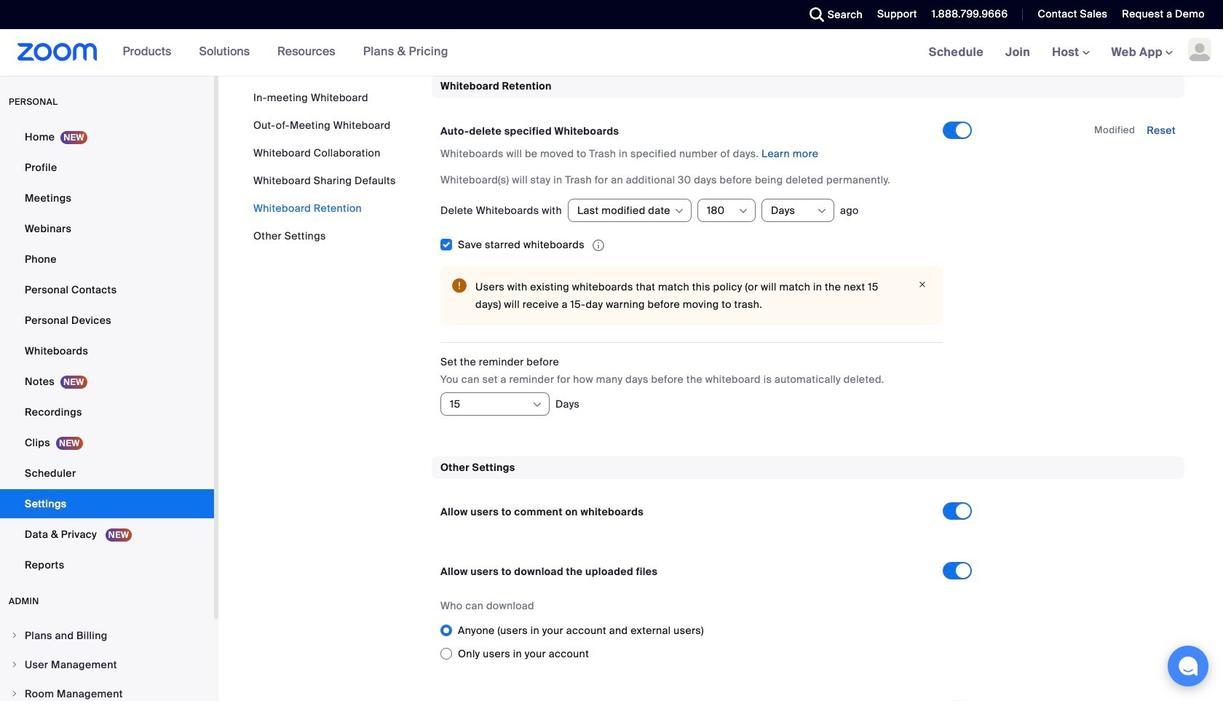 Task type: locate. For each thing, give the bounding box(es) containing it.
open chat image
[[1179, 656, 1199, 677]]

2 right image from the top
[[10, 690, 19, 699]]

warning image
[[452, 278, 467, 293]]

1 right image from the top
[[10, 632, 19, 640]]

banner
[[0, 29, 1224, 76]]

admin menu menu
[[0, 622, 214, 702]]

option group
[[441, 619, 984, 666]]

right image
[[10, 632, 19, 640], [10, 690, 19, 699]]

1 vertical spatial right image
[[10, 690, 19, 699]]

0 vertical spatial right image
[[10, 632, 19, 640]]

menu bar
[[254, 90, 396, 243]]

right image for third menu item from the top
[[10, 690, 19, 699]]

alert inside whiteboard retention element
[[441, 266, 943, 325]]

right image down right image
[[10, 690, 19, 699]]

menu item
[[0, 622, 214, 650], [0, 651, 214, 679], [0, 680, 214, 702]]

1 vertical spatial menu item
[[0, 651, 214, 679]]

2 vertical spatial menu item
[[0, 680, 214, 702]]

alert
[[441, 266, 943, 325]]

right image for first menu item from the top of the admin menu menu
[[10, 632, 19, 640]]

close image
[[914, 278, 932, 291]]

show options image
[[674, 205, 686, 217], [738, 205, 750, 217], [817, 205, 828, 217], [532, 399, 544, 411]]

right image
[[10, 661, 19, 670]]

0 vertical spatial menu item
[[0, 622, 214, 650]]

right image up right image
[[10, 632, 19, 640]]

application
[[458, 237, 610, 252]]



Task type: vqa. For each thing, say whether or not it's contained in the screenshot.
third menu item from the bottom of the "Admin Menu" menu
yes



Task type: describe. For each thing, give the bounding box(es) containing it.
application inside whiteboard retention element
[[458, 237, 610, 252]]

option group inside other settings element
[[441, 619, 984, 666]]

zoom logo image
[[17, 43, 97, 61]]

profile picture image
[[1189, 38, 1212, 61]]

other settings element
[[432, 457, 1185, 702]]

personal menu menu
[[0, 122, 214, 581]]

3 menu item from the top
[[0, 680, 214, 702]]

1 menu item from the top
[[0, 622, 214, 650]]

product information navigation
[[97, 29, 460, 76]]

2 menu item from the top
[[0, 651, 214, 679]]

meetings navigation
[[918, 29, 1224, 76]]

whiteboard retention element
[[432, 75, 1185, 433]]



